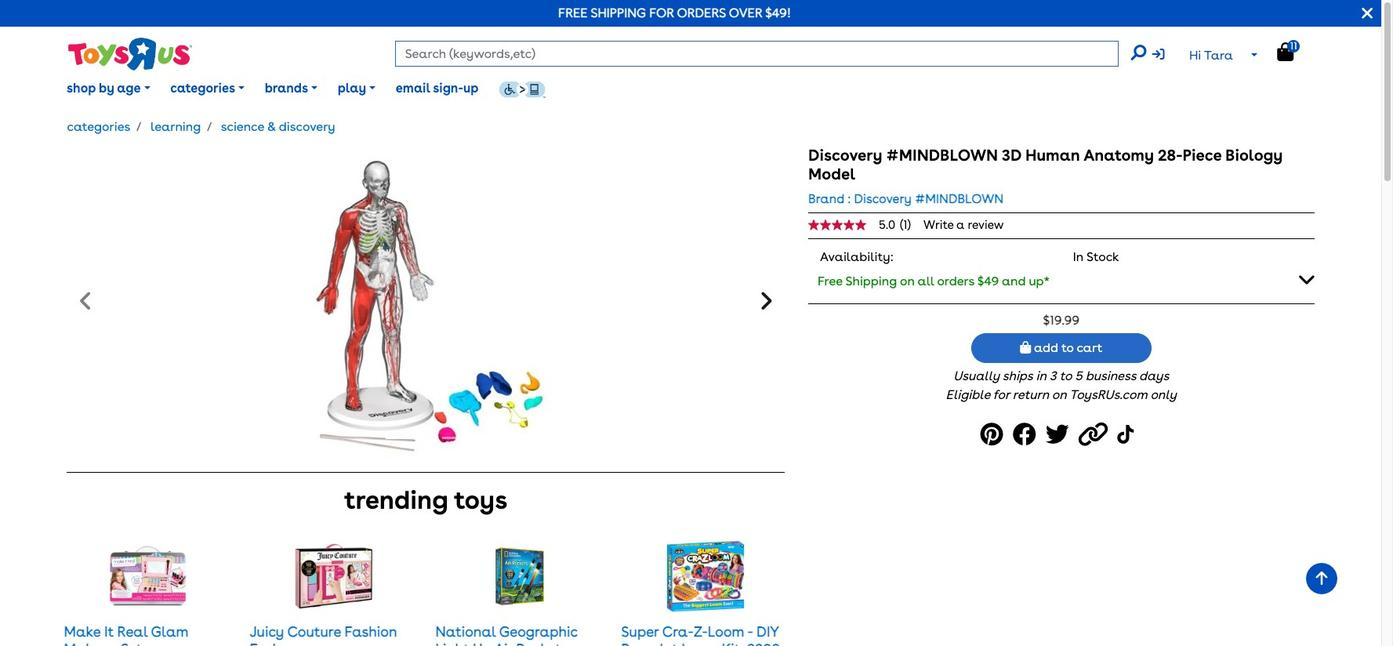 Task type: vqa. For each thing, say whether or not it's contained in the screenshot.
Set
yes



Task type: describe. For each thing, give the bounding box(es) containing it.
free shipping for orders over $49!
[[558, 5, 791, 20]]

cart
[[1077, 340, 1103, 355]]

discovery #mindblown 3d human anatomy 28-piece biology model brand : discovery #mindblown
[[809, 146, 1283, 206]]

&
[[267, 119, 276, 134]]

geographic
[[499, 624, 578, 640]]

eligible
[[946, 388, 990, 402]]

discovery
[[279, 119, 335, 134]]

on inside usually ships in 3 to 5 business days eligible for return on toysrus.com only
[[1052, 388, 1067, 402]]

orders
[[677, 5, 726, 20]]

anatomy
[[1084, 146, 1154, 165]]

all
[[918, 274, 934, 289]]

super
[[621, 624, 659, 640]]

shop
[[67, 81, 96, 96]]

stock
[[1087, 249, 1119, 264]]

in
[[1073, 249, 1084, 264]]

5
[[1075, 369, 1083, 384]]

shipping
[[591, 5, 646, 20]]

loom down the 'z-'
[[682, 641, 718, 646]]

1 vertical spatial discovery
[[854, 191, 912, 206]]

super cra-z-loom - diy bracelet loom kit, 2200 latex free color bands, 6 row loom, design & create, cra-z-art ages 8+ image
[[667, 537, 745, 616]]

national geographic light up air rockets link
[[436, 624, 578, 646]]

over
[[729, 5, 763, 20]]

only
[[1151, 388, 1177, 402]]

make it real  glam makeup set image
[[109, 537, 187, 616]]

rockets
[[516, 641, 568, 646]]

email
[[396, 81, 430, 96]]

categories button
[[160, 69, 255, 108]]

brand : discovery #mindblown link
[[809, 190, 1004, 209]]

hi
[[1189, 48, 1202, 63]]

play button
[[328, 69, 386, 108]]

1 vertical spatial #mindblown
[[915, 191, 1004, 206]]

trending
[[344, 485, 448, 515]]

write a review button
[[924, 218, 1004, 232]]

learning
[[151, 119, 201, 134]]

0 vertical spatial #mindblown
[[886, 146, 998, 165]]

toysrus.com
[[1070, 388, 1148, 402]]

usually ships in 3 to 5 business days eligible for return on toysrus.com only
[[946, 369, 1177, 402]]

discovery #mindblown 3d human anatomy 28-piece biology model image number null image
[[297, 146, 555, 460]]

super cra-z-loom - diy bracelet loom kit, 220 link
[[621, 624, 780, 646]]

$49
[[978, 274, 999, 289]]

up
[[473, 641, 491, 646]]

hi tara
[[1189, 48, 1233, 63]]

this icon serves as a link to download the essential accessibility assistive technology app for individuals with physical disabilities. it is featured as part of our commitment to diversity and inclusion. image
[[499, 81, 546, 98]]

it
[[104, 624, 114, 640]]

couture
[[287, 624, 341, 640]]

science & discovery link
[[221, 119, 335, 134]]

to inside usually ships in 3 to 5 business days eligible for return on toysrus.com only
[[1060, 369, 1072, 384]]

write a review
[[924, 218, 1004, 232]]

ships
[[1003, 369, 1033, 384]]

free shipping on all orders $49 and up* button
[[809, 263, 1315, 297]]

science & discovery
[[221, 119, 335, 134]]

play
[[338, 81, 366, 96]]

add
[[1034, 340, 1059, 355]]

(1)
[[900, 218, 911, 232]]

juicy
[[250, 624, 284, 640]]

shopping bag image for add to cart button
[[1020, 341, 1031, 354]]

categories link
[[67, 119, 130, 134]]

make it real  glam makeup set
[[64, 624, 189, 646]]

add to cart
[[1031, 340, 1103, 355]]

shop by age button
[[57, 69, 160, 108]]

diy
[[757, 624, 779, 640]]

up
[[463, 81, 479, 96]]

3d
[[1002, 146, 1022, 165]]

kit,
[[722, 641, 744, 646]]

model
[[809, 165, 856, 183]]

shop by age
[[67, 81, 141, 96]]

brands
[[265, 81, 308, 96]]

availability:
[[820, 249, 894, 264]]

on inside dropdown button
[[900, 274, 915, 289]]

makeup
[[64, 641, 118, 646]]

toys r us image
[[67, 36, 192, 72]]

bracelet
[[621, 641, 678, 646]]

copy a link to discovery #mindblown 3d human anatomy 28-piece biology model image
[[1079, 417, 1113, 453]]

tara
[[1204, 48, 1233, 63]]

up*
[[1029, 274, 1050, 289]]

in stock
[[1073, 249, 1119, 264]]

28-
[[1158, 146, 1183, 165]]

super cra-z-loom - diy bracelet loom kit, 220
[[621, 624, 780, 646]]

5.0 (1)
[[879, 218, 911, 232]]

review
[[968, 218, 1004, 232]]

exchange
[[250, 641, 316, 646]]

national geographic light up air rockets
[[436, 624, 578, 646]]

for
[[993, 388, 1010, 402]]

glam
[[151, 624, 189, 640]]

z-
[[694, 624, 708, 640]]

sign-
[[433, 81, 463, 96]]



Task type: locate. For each thing, give the bounding box(es) containing it.
$49!
[[765, 5, 791, 20]]

-
[[748, 624, 753, 640]]

shopping bag image inside 11 link
[[1277, 42, 1294, 61]]

1 horizontal spatial shopping bag image
[[1277, 42, 1294, 61]]

0 horizontal spatial on
[[900, 274, 915, 289]]

in
[[1036, 369, 1047, 384]]

write
[[924, 218, 954, 232]]

hi tara button
[[1152, 41, 1268, 71]]

0 horizontal spatial shopping bag image
[[1020, 341, 1031, 354]]

on
[[900, 274, 915, 289], [1052, 388, 1067, 402]]

$19.99
[[1043, 313, 1080, 327]]

air
[[495, 641, 513, 646]]

11 link
[[1277, 40, 1310, 62]]

free shipping for orders over $49! link
[[558, 5, 791, 20]]

juicy couture fashion exchange image
[[295, 537, 373, 616]]

0 horizontal spatial categories
[[67, 119, 130, 134]]

close button image
[[1362, 5, 1373, 22]]

1 vertical spatial on
[[1052, 388, 1067, 402]]

return
[[1013, 388, 1049, 402]]

set
[[121, 641, 142, 646]]

free
[[558, 5, 588, 20]]

shopping bag image
[[1277, 42, 1294, 61], [1020, 341, 1031, 354]]

1 vertical spatial categories
[[67, 119, 130, 134]]

trending toys
[[344, 485, 508, 515]]

cra-
[[662, 624, 694, 640]]

fashion
[[345, 624, 397, 640]]

categories down shop by age at left top
[[67, 119, 130, 134]]

to right the add
[[1062, 340, 1074, 355]]

email sign-up
[[396, 81, 479, 96]]

categories for categories link
[[67, 119, 130, 134]]

a
[[957, 218, 965, 232]]

shopping bag image left the add
[[1020, 341, 1031, 354]]

menu bar containing shop by age
[[57, 61, 1382, 116]]

on down 3
[[1052, 388, 1067, 402]]

0 vertical spatial on
[[900, 274, 915, 289]]

juicy couture fashion exchange link
[[250, 624, 397, 646]]

for
[[649, 5, 674, 20]]

national geographic light up air rockets image
[[488, 537, 552, 616]]

light
[[436, 641, 469, 646]]

on left all
[[900, 274, 915, 289]]

loom up kit,
[[708, 624, 745, 640]]

0 vertical spatial to
[[1062, 340, 1074, 355]]

1 horizontal spatial on
[[1052, 388, 1067, 402]]

1 horizontal spatial categories
[[170, 81, 235, 96]]

national
[[436, 624, 496, 640]]

brands button
[[255, 69, 328, 108]]

1 vertical spatial shopping bag image
[[1020, 341, 1031, 354]]

discovery up 5.0
[[854, 191, 912, 206]]

piece
[[1183, 146, 1222, 165]]

discovery
[[809, 146, 882, 165], [854, 191, 912, 206]]

to
[[1062, 340, 1074, 355], [1060, 369, 1072, 384]]

to right 3
[[1060, 369, 1072, 384]]

:
[[848, 191, 851, 206]]

share discovery #mindblown 3d human anatomy 28-piece biology model on facebook image
[[1013, 417, 1041, 453]]

0 vertical spatial shopping bag image
[[1277, 42, 1294, 61]]

create a pinterest pin for discovery #mindblown 3d human anatomy 28-piece biology model image
[[981, 417, 1008, 453]]

by
[[99, 81, 114, 96]]

tiktok image
[[1118, 417, 1138, 453]]

make it real  glam makeup set link
[[64, 624, 189, 646]]

3
[[1050, 369, 1057, 384]]

Enter Keyword or Item No. search field
[[395, 41, 1119, 67]]

orders
[[937, 274, 975, 289]]

5.0
[[879, 218, 896, 232]]

to inside add to cart button
[[1062, 340, 1074, 355]]

#mindblown up a
[[915, 191, 1004, 206]]

categories inside dropdown button
[[170, 81, 235, 96]]

menu bar
[[57, 61, 1382, 116]]

toys
[[454, 485, 508, 515]]

categories
[[170, 81, 235, 96], [67, 119, 130, 134]]

shopping bag image inside add to cart button
[[1020, 341, 1031, 354]]

None search field
[[395, 41, 1146, 67]]

1 vertical spatial to
[[1060, 369, 1072, 384]]

business
[[1086, 369, 1136, 384]]

free shipping on all orders $49 and up*
[[818, 274, 1050, 289]]

and
[[1002, 274, 1026, 289]]

shopping bag image for 11 link
[[1277, 42, 1294, 61]]

share a link to discovery #mindblown 3d human anatomy 28-piece biology model on twitter image
[[1046, 417, 1074, 453]]

sign in image
[[1152, 48, 1165, 60]]

learning link
[[151, 119, 201, 134]]

biology
[[1226, 146, 1283, 165]]

discovery up :
[[809, 146, 882, 165]]

shipping
[[846, 274, 897, 289]]

categories up learning
[[170, 81, 235, 96]]

shopping bag image right tara
[[1277, 42, 1294, 61]]

0 vertical spatial discovery
[[809, 146, 882, 165]]

0 vertical spatial categories
[[170, 81, 235, 96]]

juicy couture fashion exchange
[[250, 624, 397, 646]]

make
[[64, 624, 101, 640]]

age
[[117, 81, 141, 96]]

real
[[117, 624, 148, 640]]

brand
[[809, 191, 845, 206]]

#mindblown up brand : discovery #mindblown link
[[886, 146, 998, 165]]

days
[[1139, 369, 1169, 384]]

categories for the categories dropdown button
[[170, 81, 235, 96]]

usually
[[954, 369, 1000, 384]]



